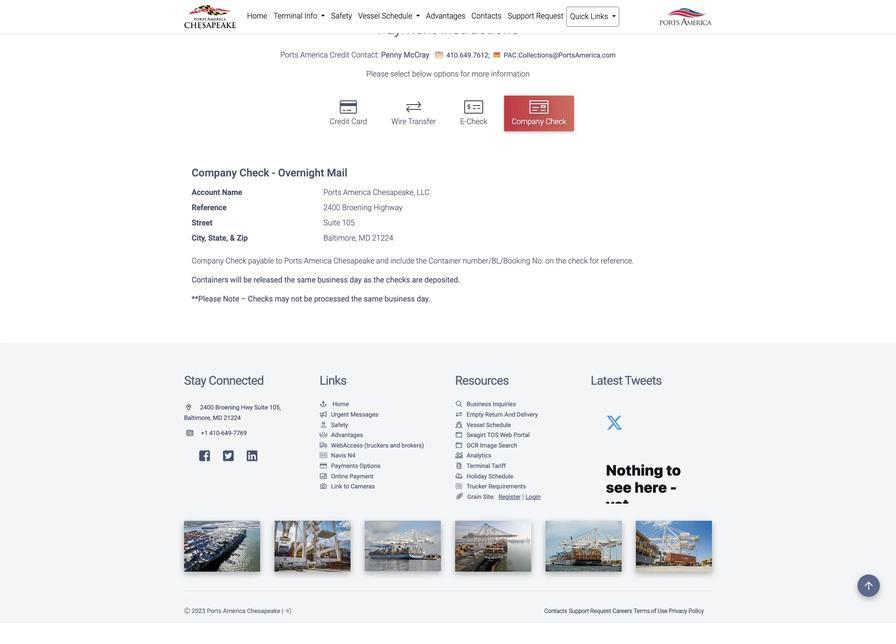 Task type: locate. For each thing, give the bounding box(es) containing it.
0 vertical spatial vessel schedule
[[358, 11, 415, 20]]

0 vertical spatial home
[[247, 11, 268, 20]]

0 vertical spatial advantages link
[[423, 7, 469, 26]]

the
[[417, 256, 427, 265], [556, 256, 567, 265], [284, 275, 295, 284], [374, 275, 385, 284], [352, 294, 362, 304]]

0 vertical spatial safety link
[[328, 7, 355, 26]]

vessel schedule link up penny
[[355, 7, 423, 26]]

ship image
[[456, 422, 463, 429]]

2 vertical spatial company
[[192, 256, 224, 265]]

empty return and delivery
[[467, 411, 538, 418]]

0 vertical spatial terminal
[[274, 11, 303, 20]]

advantages up 410.649.7612; link
[[426, 11, 466, 20]]

wire
[[392, 117, 407, 126]]

1 horizontal spatial 2400
[[324, 203, 341, 212]]

payable
[[248, 256, 274, 265]]

terminal down analytics
[[467, 463, 491, 470]]

links right the quick
[[591, 12, 609, 21]]

0 horizontal spatial business
[[318, 275, 348, 284]]

safety down 'urgent'
[[331, 422, 348, 429]]

support request link up pac.collections@portsamerica.com link
[[505, 7, 567, 26]]

2400 right the map marker alt icon
[[200, 404, 214, 411]]

browser image
[[456, 433, 463, 439]]

schedule up seagirt tos web portal
[[486, 422, 511, 429]]

payment up "mccray"
[[377, 20, 437, 38]]

below
[[412, 69, 432, 78]]

broening inside 2400 broening hwy suite 105, baltimore, md 21224
[[215, 404, 240, 411]]

safety link for vessel schedule link to the top
[[328, 7, 355, 26]]

urgent
[[331, 411, 349, 418]]

seagirt tos web portal link
[[456, 432, 530, 439]]

2 credit from the top
[[330, 117, 350, 126]]

0 vertical spatial suite
[[324, 218, 340, 227]]

online payment link
[[320, 473, 374, 480]]

1 vertical spatial vessel
[[467, 422, 485, 429]]

home up 'urgent'
[[333, 401, 349, 408]]

credit card link
[[322, 96, 375, 131]]

+1
[[201, 430, 208, 437]]

wire transfer
[[392, 117, 436, 126]]

for right 'check'
[[590, 256, 599, 265]]

21224 up 649-
[[224, 415, 241, 422]]

america up 2400 broening highway
[[343, 188, 371, 197]]

suite inside 2400 broening hwy suite 105, baltimore, md 21224
[[254, 404, 268, 411]]

105
[[342, 218, 355, 227]]

more
[[472, 69, 490, 78]]

same up **please note – checks may not be processed the same business day.
[[297, 275, 316, 284]]

be
[[244, 275, 252, 284], [304, 294, 312, 304]]

will
[[230, 275, 242, 284]]

md inside 2400 broening hwy suite 105, baltimore, md 21224
[[213, 415, 222, 422]]

home link left terminal info
[[244, 7, 271, 26]]

1 vertical spatial payment
[[350, 473, 374, 480]]

contacts support request careers terms of use privacy policy
[[545, 608, 704, 615]]

baltimore, md 21224
[[324, 234, 394, 243]]

card
[[352, 117, 367, 126]]

as
[[364, 275, 372, 284]]

1 vertical spatial company
[[192, 166, 237, 179]]

0 horizontal spatial suite
[[254, 404, 268, 411]]

home link up 'urgent'
[[320, 401, 349, 408]]

0 vertical spatial company
[[512, 117, 544, 126]]

md
[[359, 234, 371, 243], [213, 415, 222, 422]]

e-check
[[461, 117, 488, 126]]

0 horizontal spatial baltimore,
[[184, 415, 212, 422]]

user hard hat image
[[320, 422, 327, 429]]

pac.collections@portsamerica.com link
[[492, 51, 616, 59]]

+1 410-649-7769 link
[[184, 430, 247, 437]]

md up +1 410-649-7769 link
[[213, 415, 222, 422]]

0 horizontal spatial vessel
[[358, 11, 380, 20]]

0 horizontal spatial home link
[[244, 7, 271, 26]]

transfer
[[408, 117, 436, 126]]

day.
[[417, 294, 431, 304]]

advantages link up 410.649.7612; link
[[423, 7, 469, 26]]

0 vertical spatial support request link
[[505, 7, 567, 26]]

credit left card
[[330, 117, 350, 126]]

0 vertical spatial advantages
[[426, 11, 466, 20]]

1 horizontal spatial advantages link
[[423, 7, 469, 26]]

grain site: register | login
[[468, 493, 541, 501]]

envelope image
[[494, 52, 501, 59]]

0 horizontal spatial and
[[376, 256, 389, 265]]

0 vertical spatial phone office image
[[435, 52, 443, 59]]

1 vertical spatial |
[[282, 608, 283, 615]]

phone office image inside +1 410-649-7769 link
[[187, 431, 201, 437]]

vessel schedule up penny
[[358, 11, 415, 20]]

0 horizontal spatial vessel schedule
[[358, 11, 415, 20]]

1 vertical spatial md
[[213, 415, 222, 422]]

advantages link up webaccess
[[320, 432, 363, 439]]

vessel schedule link up seagirt
[[456, 422, 511, 429]]

ports right payable
[[284, 256, 302, 265]]

1 horizontal spatial vessel schedule link
[[456, 422, 511, 429]]

to right payable
[[276, 256, 283, 265]]

street
[[192, 218, 213, 227]]

0 horizontal spatial phone office image
[[187, 431, 201, 437]]

and
[[376, 256, 389, 265], [390, 442, 400, 449]]

ports down terminal info
[[281, 50, 299, 59]]

1 horizontal spatial be
[[304, 294, 312, 304]]

analytics link
[[456, 452, 492, 460]]

1 vertical spatial 21224
[[224, 415, 241, 422]]

support request link
[[505, 7, 567, 26], [568, 603, 612, 620]]

| left "login" link
[[523, 493, 524, 501]]

be right not
[[304, 294, 312, 304]]

1 credit from the top
[[330, 50, 350, 59]]

0 horizontal spatial md
[[213, 415, 222, 422]]

1 vertical spatial 2400
[[200, 404, 214, 411]]

portal
[[514, 432, 530, 439]]

links up "anchor" 'image'
[[320, 373, 347, 388]]

baltimore, down suite 105
[[324, 234, 357, 243]]

terminal inside terminal info link
[[274, 11, 303, 20]]

suite left 105 on the top left of page
[[324, 218, 340, 227]]

1 horizontal spatial and
[[390, 442, 400, 449]]

support request link left careers
[[568, 603, 612, 620]]

hwy
[[241, 404, 253, 411]]

for left the more
[[461, 69, 470, 78]]

0 vertical spatial credit
[[330, 50, 350, 59]]

vessel schedule up seagirt tos web portal link
[[467, 422, 511, 429]]

1 horizontal spatial links
[[591, 12, 609, 21]]

broening left hwy at the bottom of page
[[215, 404, 240, 411]]

request left the quick
[[537, 11, 564, 20]]

phone office image up options
[[435, 52, 443, 59]]

7769
[[233, 430, 247, 437]]

check inside company check link
[[546, 117, 567, 126]]

0 vertical spatial for
[[461, 69, 470, 78]]

1 vertical spatial suite
[[254, 404, 268, 411]]

1 vertical spatial to
[[344, 483, 349, 490]]

1 vertical spatial safety link
[[320, 422, 348, 429]]

schedule for holiday schedule link on the right of page
[[489, 473, 514, 480]]

safety link for bottommost advantages link
[[320, 422, 348, 429]]

safety link right info at the top
[[328, 7, 355, 26]]

support
[[508, 11, 535, 20], [569, 608, 589, 615]]

advantages up webaccess
[[331, 432, 363, 439]]

1 vertical spatial same
[[364, 294, 383, 304]]

phone office image inside 410.649.7612; link
[[435, 52, 443, 59]]

baltimore,
[[324, 234, 357, 243], [184, 415, 212, 422]]

and left include
[[376, 256, 389, 265]]

business down checks
[[385, 294, 415, 304]]

company for company check - overnight mail
[[192, 166, 237, 179]]

home link
[[244, 7, 271, 26], [320, 401, 349, 408]]

1 horizontal spatial terminal
[[467, 463, 491, 470]]

checks
[[248, 294, 273, 304]]

list alt image
[[456, 484, 463, 490]]

instructions
[[440, 20, 519, 38]]

1 vertical spatial advantages link
[[320, 432, 363, 439]]

safety link down 'urgent'
[[320, 422, 348, 429]]

suite left 105,
[[254, 404, 268, 411]]

1 vertical spatial vessel schedule
[[467, 422, 511, 429]]

-
[[272, 166, 276, 179]]

requirements
[[489, 483, 526, 490]]

sign in image
[[285, 609, 291, 615]]

1 vertical spatial credit
[[330, 117, 350, 126]]

chesapeake,
[[373, 188, 415, 197]]

0 vertical spatial home link
[[244, 7, 271, 26]]

1 vertical spatial home
[[333, 401, 349, 408]]

credit card image
[[320, 464, 327, 470]]

terminal left info at the top
[[274, 11, 303, 20]]

| left sign in icon
[[282, 608, 283, 615]]

1 horizontal spatial request
[[591, 608, 611, 615]]

request left careers
[[591, 608, 611, 615]]

0 vertical spatial safety
[[331, 11, 352, 20]]

be right the will
[[244, 275, 252, 284]]

payments options
[[331, 463, 381, 470]]

home left terminal info
[[247, 11, 268, 20]]

0 vertical spatial to
[[276, 256, 283, 265]]

payment up cameras
[[350, 473, 374, 480]]

business
[[467, 401, 492, 408]]

1 horizontal spatial home link
[[320, 401, 349, 408]]

baltimore, down the map marker alt icon
[[184, 415, 212, 422]]

copyright image
[[184, 609, 190, 615]]

1 horizontal spatial business
[[385, 294, 415, 304]]

0 vertical spatial chesapeake
[[334, 256, 375, 265]]

0 horizontal spatial |
[[282, 608, 283, 615]]

0 vertical spatial same
[[297, 275, 316, 284]]

0 vertical spatial 21224
[[372, 234, 394, 243]]

1 vertical spatial vessel schedule link
[[456, 422, 511, 429]]

the right on
[[556, 256, 567, 265]]

0 horizontal spatial same
[[297, 275, 316, 284]]

the right include
[[417, 256, 427, 265]]

chesapeake left sign in icon
[[247, 608, 280, 615]]

are
[[412, 275, 423, 284]]

ports down mail
[[324, 188, 342, 197]]

schedule up penny
[[382, 11, 413, 20]]

for
[[461, 69, 470, 78], [590, 256, 599, 265]]

0 vertical spatial links
[[591, 12, 609, 21]]

1 safety from the top
[[331, 11, 352, 20]]

0 horizontal spatial contacts link
[[469, 7, 505, 26]]

credit card front image
[[320, 474, 327, 480]]

america
[[300, 50, 328, 59], [343, 188, 371, 197], [304, 256, 332, 265], [223, 608, 246, 615]]

0 vertical spatial vessel
[[358, 11, 380, 20]]

1 horizontal spatial contacts
[[545, 608, 568, 615]]

2400
[[324, 203, 341, 212], [200, 404, 214, 411]]

analytics image
[[456, 453, 463, 459]]

0 horizontal spatial vessel schedule link
[[355, 7, 423, 26]]

1 horizontal spatial baltimore,
[[324, 234, 357, 243]]

649-
[[221, 430, 233, 437]]

note
[[223, 294, 239, 304]]

0 horizontal spatial request
[[537, 11, 564, 20]]

2400 inside 2400 broening hwy suite 105, baltimore, md 21224
[[200, 404, 214, 411]]

0 horizontal spatial for
[[461, 69, 470, 78]]

1 vertical spatial broening
[[215, 404, 240, 411]]

phone office image for 410.649.7612; link
[[435, 52, 443, 59]]

pac.collections@portsamerica.com
[[504, 51, 616, 59]]

1 vertical spatial links
[[320, 373, 347, 388]]

facebook square image
[[199, 450, 210, 463]]

company check
[[512, 117, 567, 126]]

credit card
[[330, 117, 367, 126]]

released
[[254, 275, 283, 284]]

seagirt
[[467, 432, 486, 439]]

1 vertical spatial terminal
[[467, 463, 491, 470]]

safety right info at the top
[[331, 11, 352, 20]]

include
[[391, 256, 415, 265]]

home link for urgent messages link
[[320, 401, 349, 408]]

tab list
[[184, 91, 713, 136]]

1 horizontal spatial for
[[590, 256, 599, 265]]

resources
[[456, 373, 509, 388]]

same down as at top
[[364, 294, 383, 304]]

0 horizontal spatial advantages link
[[320, 432, 363, 439]]

payments options link
[[320, 463, 381, 470]]

contacts link
[[469, 7, 505, 26], [544, 603, 568, 620]]

check inside the e-check link
[[467, 117, 488, 126]]

go to top image
[[858, 575, 881, 597]]

containers
[[192, 275, 229, 284]]

1 vertical spatial contacts
[[545, 608, 568, 615]]

company for company check
[[512, 117, 544, 126]]

ocr image search link
[[456, 442, 518, 449]]

phone office image
[[435, 52, 443, 59], [187, 431, 201, 437]]

to right "link"
[[344, 483, 349, 490]]

phone office image left 410-
[[187, 431, 201, 437]]

410.649.7612;
[[447, 51, 490, 59]]

+1 410-649-7769
[[201, 430, 247, 437]]

and left brokers) on the bottom left of page
[[390, 442, 400, 449]]

delivery
[[517, 411, 538, 418]]

vessel up contact:
[[358, 11, 380, 20]]

link
[[331, 483, 343, 490]]

0 vertical spatial payment
[[377, 20, 437, 38]]

1 vertical spatial support
[[569, 608, 589, 615]]

1 vertical spatial request
[[591, 608, 611, 615]]

schedule down tariff
[[489, 473, 514, 480]]

1 vertical spatial schedule
[[486, 422, 511, 429]]

business up processed
[[318, 275, 348, 284]]

the down 'day'
[[352, 294, 362, 304]]

home
[[247, 11, 268, 20], [333, 401, 349, 408]]

schedule
[[382, 11, 413, 20], [486, 422, 511, 429], [489, 473, 514, 480]]

chesapeake up 'day'
[[334, 256, 375, 265]]

2400 up suite 105
[[324, 203, 341, 212]]

company for company check payable to ports america chesapeake and include the container number/bl/booking no. on the check for reference.
[[192, 256, 224, 265]]

1 vertical spatial home link
[[320, 401, 349, 408]]

1 horizontal spatial broening
[[342, 203, 372, 212]]

wheat image
[[456, 494, 464, 500]]

vessel
[[358, 11, 380, 20], [467, 422, 485, 429]]

chesapeake
[[334, 256, 375, 265], [247, 608, 280, 615]]

terminal
[[274, 11, 303, 20], [467, 463, 491, 470]]

md down 2400 broening highway
[[359, 234, 371, 243]]

online payment
[[331, 473, 374, 480]]

credit left contact:
[[330, 50, 350, 59]]

0 horizontal spatial broening
[[215, 404, 240, 411]]

0 horizontal spatial to
[[276, 256, 283, 265]]

vessel down empty
[[467, 422, 485, 429]]

0 horizontal spatial support
[[508, 11, 535, 20]]

1 horizontal spatial md
[[359, 234, 371, 243]]

1 vertical spatial baltimore,
[[184, 415, 212, 422]]

1 horizontal spatial advantages
[[426, 11, 466, 20]]

21224 up include
[[372, 234, 394, 243]]

broening up 105 on the top left of page
[[342, 203, 372, 212]]

2 vertical spatial schedule
[[489, 473, 514, 480]]



Task type: describe. For each thing, give the bounding box(es) containing it.
not
[[291, 294, 302, 304]]

connected
[[209, 373, 264, 388]]

contact:
[[352, 50, 379, 59]]

hand receiving image
[[320, 433, 327, 439]]

company check payable to ports america chesapeake and include the container number/bl/booking no. on the check for reference.
[[192, 256, 634, 265]]

21224 inside 2400 broening hwy suite 105, baltimore, md 21224
[[224, 415, 241, 422]]

map marker alt image
[[187, 405, 199, 411]]

the right as at top
[[374, 275, 385, 284]]

stay connected
[[184, 373, 264, 388]]

terminal for terminal tariff
[[467, 463, 491, 470]]

latest
[[591, 373, 623, 388]]

business inquiries link
[[456, 401, 516, 408]]

0 vertical spatial and
[[376, 256, 389, 265]]

contacts for contacts support request careers terms of use privacy policy
[[545, 608, 568, 615]]

ports america credit contact: penny mccray
[[281, 50, 430, 59]]

navis n4 link
[[320, 452, 356, 460]]

1 vertical spatial support request link
[[568, 603, 612, 620]]

baltimore, inside 2400 broening hwy suite 105, baltimore, md 21224
[[184, 415, 212, 422]]

links inside quick links link
[[591, 12, 609, 21]]

check for company check payable to ports america chesapeake and include the container number/bl/booking no. on the check for reference.
[[226, 256, 246, 265]]

1 horizontal spatial payment
[[377, 20, 437, 38]]

wire transfer link
[[384, 96, 444, 131]]

webaccess (truckers and brokers) link
[[320, 442, 424, 449]]

0 vertical spatial request
[[537, 11, 564, 20]]

options
[[434, 69, 459, 78]]

of
[[652, 608, 657, 615]]

check
[[569, 256, 588, 265]]

0 horizontal spatial chesapeake
[[247, 608, 280, 615]]

broening for hwy
[[215, 404, 240, 411]]

home link for terminal info link
[[244, 7, 271, 26]]

twitter square image
[[223, 450, 234, 463]]

0 vertical spatial |
[[523, 493, 524, 501]]

inquiries
[[493, 401, 516, 408]]

truck container image
[[320, 443, 327, 449]]

city,
[[192, 234, 206, 243]]

analytics
[[467, 452, 492, 460]]

(truckers
[[365, 442, 389, 449]]

penny
[[381, 50, 402, 59]]

the up not
[[284, 275, 295, 284]]

trucker requirements
[[467, 483, 526, 490]]

business inquiries
[[467, 401, 516, 408]]

login
[[526, 494, 541, 501]]

terms
[[634, 608, 650, 615]]

please select below options for more information
[[367, 69, 530, 78]]

terminal for terminal info
[[274, 11, 303, 20]]

day
[[350, 275, 362, 284]]

bells image
[[456, 474, 463, 480]]

camera image
[[320, 484, 327, 490]]

privacy
[[669, 608, 688, 615]]

check for company check - overnight mail
[[240, 166, 269, 179]]

1 vertical spatial business
[[385, 294, 415, 304]]

trucker
[[467, 483, 487, 490]]

and
[[505, 411, 516, 418]]

america right 2023 at the left
[[223, 608, 246, 615]]

navis
[[331, 452, 346, 460]]

linkedin image
[[247, 450, 258, 463]]

0 horizontal spatial payment
[[350, 473, 374, 480]]

2400 for 2400 broening hwy suite 105, baltimore, md 21224
[[200, 404, 214, 411]]

410-
[[209, 430, 221, 437]]

quick links
[[571, 12, 610, 21]]

1 vertical spatial for
[[590, 256, 599, 265]]

0 vertical spatial schedule
[[382, 11, 413, 20]]

careers
[[613, 608, 633, 615]]

company check - overnight mail
[[192, 166, 348, 179]]

410.649.7612; link
[[432, 51, 492, 59]]

0 vertical spatial vessel schedule link
[[355, 7, 423, 26]]

tab list containing credit card
[[184, 91, 713, 136]]

ports right 2023 at the left
[[207, 608, 222, 615]]

1 horizontal spatial vessel
[[467, 422, 485, 429]]

america up containers will be released the same business day as the checks are deposited.
[[304, 256, 332, 265]]

register link
[[497, 494, 521, 501]]

e-
[[461, 117, 467, 126]]

check for company check
[[546, 117, 567, 126]]

deposited.
[[425, 275, 460, 284]]

schedule for the right vessel schedule link
[[486, 422, 511, 429]]

policy
[[689, 608, 704, 615]]

exchange image
[[456, 412, 463, 418]]

payment instructions
[[377, 20, 519, 38]]

llc
[[417, 188, 430, 197]]

file invoice image
[[456, 464, 463, 470]]

webaccess (truckers and brokers)
[[331, 442, 424, 449]]

check for e-check
[[467, 117, 488, 126]]

america down info at the top
[[300, 50, 328, 59]]

container storage image
[[320, 453, 327, 459]]

2400 broening hwy suite 105, baltimore, md 21224
[[184, 404, 281, 422]]

2400 for 2400 broening highway
[[324, 203, 341, 212]]

1 horizontal spatial vessel schedule
[[467, 422, 511, 429]]

**please
[[192, 294, 221, 304]]

1 horizontal spatial suite
[[324, 218, 340, 227]]

urgent messages link
[[320, 411, 379, 418]]

1 vertical spatial advantages
[[331, 432, 363, 439]]

1 horizontal spatial support
[[569, 608, 589, 615]]

n4
[[348, 452, 356, 460]]

0 horizontal spatial support request link
[[505, 7, 567, 26]]

cameras
[[351, 483, 375, 490]]

2400 broening highway
[[324, 203, 403, 212]]

use
[[658, 608, 668, 615]]

1 vertical spatial be
[[304, 294, 312, 304]]

search
[[499, 442, 518, 449]]

state,
[[208, 234, 228, 243]]

bullhorn image
[[320, 412, 327, 418]]

anchor image
[[320, 402, 327, 408]]

register
[[499, 494, 521, 501]]

1 horizontal spatial to
[[344, 483, 349, 490]]

highway
[[374, 203, 403, 212]]

reference.
[[601, 256, 634, 265]]

0 vertical spatial baltimore,
[[324, 234, 357, 243]]

contacts for contacts
[[472, 11, 502, 20]]

select
[[391, 69, 411, 78]]

reference
[[192, 203, 227, 212]]

checks
[[386, 275, 410, 284]]

phone office image for +1 410-649-7769 link
[[187, 431, 201, 437]]

2023 ports america chesapeake |
[[190, 608, 285, 615]]

navis n4
[[331, 452, 356, 460]]

0 vertical spatial be
[[244, 275, 252, 284]]

webaccess
[[331, 442, 363, 449]]

tweets
[[625, 373, 662, 388]]

search image
[[456, 402, 463, 408]]

container
[[429, 256, 461, 265]]

0 vertical spatial business
[[318, 275, 348, 284]]

holiday
[[467, 473, 487, 480]]

browser image
[[456, 443, 463, 449]]

online
[[331, 473, 348, 480]]

1 horizontal spatial 21224
[[372, 234, 394, 243]]

suite 105
[[324, 218, 355, 227]]

1 horizontal spatial chesapeake
[[334, 256, 375, 265]]

number/bl/booking
[[463, 256, 531, 265]]

1 vertical spatial contacts link
[[544, 603, 568, 620]]

credit inside credit card link
[[330, 117, 350, 126]]

link to cameras link
[[320, 483, 375, 490]]

0 horizontal spatial home
[[247, 11, 268, 20]]

information
[[491, 69, 530, 78]]

–
[[241, 294, 246, 304]]

terms of use link
[[633, 603, 669, 620]]

please
[[367, 69, 389, 78]]

2 safety from the top
[[331, 422, 348, 429]]

0 vertical spatial support
[[508, 11, 535, 20]]

careers link
[[612, 603, 633, 620]]

1 horizontal spatial home
[[333, 401, 349, 408]]

company check link
[[505, 96, 574, 131]]

containers will be released the same business day as the checks are deposited.
[[192, 275, 460, 284]]

ocr
[[467, 442, 479, 449]]

tariff
[[492, 463, 506, 470]]

site:
[[483, 494, 495, 501]]

0 horizontal spatial links
[[320, 373, 347, 388]]

1 vertical spatial and
[[390, 442, 400, 449]]

broening for highway
[[342, 203, 372, 212]]

may
[[275, 294, 289, 304]]

stay
[[184, 373, 206, 388]]



Task type: vqa. For each thing, say whether or not it's contained in the screenshot.
Enter
no



